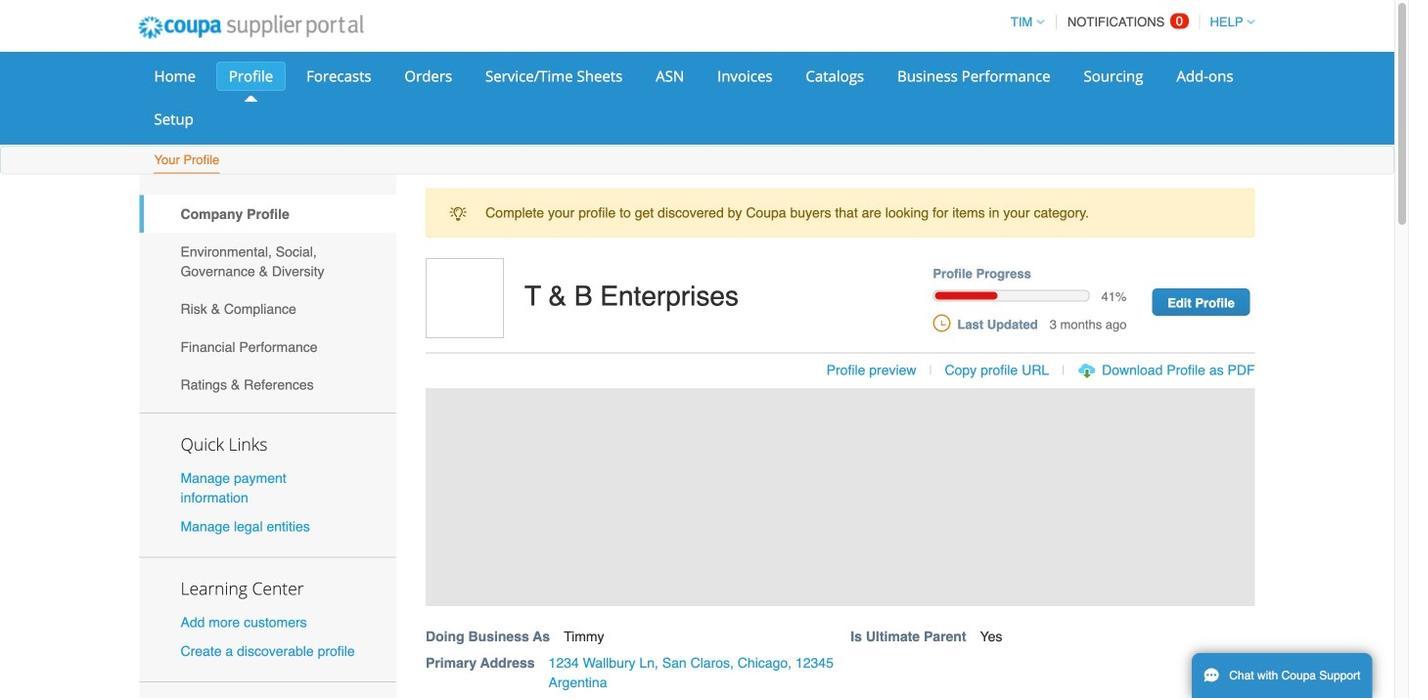 Task type: vqa. For each thing, say whether or not it's contained in the screenshot.
Business Performance
no



Task type: locate. For each thing, give the bounding box(es) containing it.
navigation
[[1002, 3, 1255, 41]]

banner
[[419, 258, 1276, 699]]

alert
[[426, 188, 1255, 238]]

t & b enterprises image
[[426, 258, 504, 339]]

background image
[[426, 389, 1255, 607]]



Task type: describe. For each thing, give the bounding box(es) containing it.
coupa supplier portal image
[[125, 3, 377, 52]]



